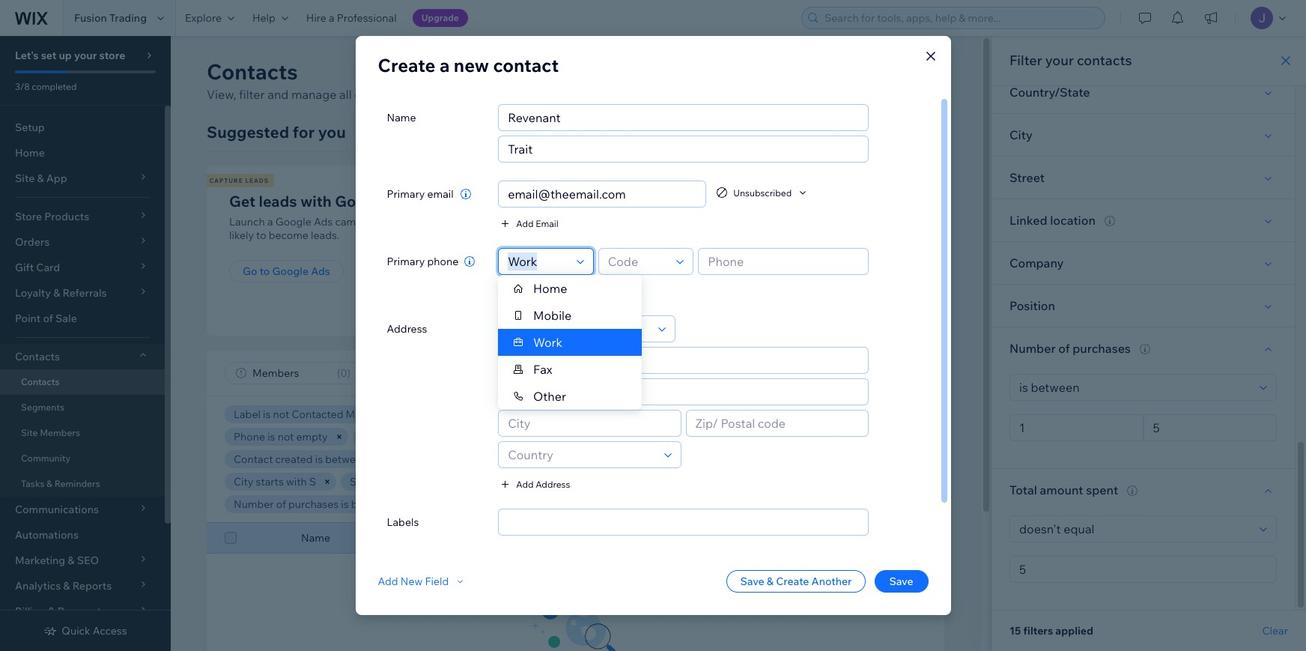 Task type: vqa. For each thing, say whether or not it's contained in the screenshot.
Tasks
yes



Task type: locate. For each thing, give the bounding box(es) containing it.
home down the setup
[[15, 146, 45, 160]]

0 vertical spatial primary
[[387, 187, 425, 201]]

add inside grow your contact list add contacts by importing them via gmail or a csv file.
[[650, 215, 671, 229]]

select an option field up enter a value number field
[[1015, 516, 1256, 542]]

create inside 'button'
[[841, 64, 879, 79]]

with for s
[[286, 475, 307, 488]]

fusion
[[74, 11, 107, 25]]

linked for linked location
[[1010, 213, 1048, 228]]

1 horizontal spatial &
[[767, 575, 774, 588]]

0 vertical spatial select an option field
[[1015, 375, 1256, 400]]

contact up importing
[[728, 192, 783, 211]]

quick access button
[[44, 624, 127, 638]]

save for save
[[890, 575, 914, 588]]

1 vertical spatial name
[[301, 531, 330, 545]]

to inside go to google ads button
[[260, 264, 270, 278]]

another
[[812, 575, 852, 588]]

10,
[[477, 453, 492, 466]]

trading
[[109, 11, 147, 25]]

site members
[[21, 427, 80, 438]]

with left s
[[286, 475, 307, 488]]

add
[[650, 215, 671, 229], [516, 218, 534, 229], [516, 285, 534, 296], [516, 478, 534, 490], [378, 575, 398, 588]]

2 type field from the top
[[504, 316, 654, 342]]

1 horizontal spatial save
[[890, 575, 914, 588]]

likely
[[229, 229, 254, 242]]

1 vertical spatial filter
[[668, 366, 693, 380]]

save & create another button
[[727, 570, 866, 593]]

1 vertical spatial clear
[[1263, 624, 1289, 638]]

1 horizontal spatial contacts
[[1077, 52, 1132, 69]]

1 horizontal spatial create
[[776, 575, 809, 588]]

mobile
[[534, 308, 572, 323]]

ads down get leads with google ads launch a google ads campaign to target people likely to become leads.
[[311, 264, 330, 278]]

member up the contact created is between dec 22, 2023 and dec 10, 2023
[[362, 430, 403, 444]]

clear for the left clear button
[[631, 498, 654, 509]]

phone
[[536, 285, 563, 296], [234, 430, 265, 444], [607, 531, 638, 545]]

not up phone is not empty
[[273, 408, 289, 421]]

0 horizontal spatial contact
[[493, 54, 559, 76]]

name
[[387, 111, 416, 124], [301, 531, 330, 545]]

0 vertical spatial clear
[[631, 498, 654, 509]]

0 horizontal spatial dec
[[370, 453, 390, 466]]

0 horizontal spatial number
[[234, 497, 274, 511]]

2 vertical spatial phone
[[607, 531, 638, 545]]

view,
[[207, 87, 236, 102]]

and down new
[[488, 87, 509, 102]]

1 vertical spatial select an option field
[[1015, 516, 1256, 542]]

add email
[[516, 218, 559, 229]]

primary left phone
[[387, 255, 425, 268]]

0 horizontal spatial save
[[741, 575, 765, 588]]

not for phone is not empty
[[278, 430, 294, 444]]

None checkbox
[[225, 529, 237, 547]]

become
[[269, 229, 309, 242]]

email down total amount spent is not 5
[[469, 531, 496, 545]]

sidebar element
[[0, 36, 171, 651]]

0 vertical spatial type field
[[504, 249, 572, 274]]

spent down from number field
[[1086, 482, 1119, 497]]

0 horizontal spatial amount
[[490, 497, 528, 511]]

them
[[783, 215, 808, 229]]

add phone
[[516, 285, 563, 296]]

3/8 completed
[[15, 81, 77, 92]]

1 select an option field from the top
[[1015, 375, 1256, 400]]

1 vertical spatial city
[[234, 475, 254, 488]]

filter inside filter "button"
[[668, 366, 693, 380]]

0 horizontal spatial empty
[[296, 430, 328, 444]]

point
[[15, 312, 41, 325]]

1 vertical spatial contact
[[728, 192, 783, 211]]

add email button
[[498, 217, 559, 230]]

Unsaved view field
[[248, 363, 333, 384]]

0 vertical spatial purchases
[[1073, 341, 1131, 356]]

0 horizontal spatial home
[[15, 146, 45, 160]]

professional
[[337, 11, 397, 25]]

ads left campaign
[[314, 215, 333, 229]]

1 horizontal spatial phone
[[536, 285, 563, 296]]

empty down member status is not a member
[[411, 475, 443, 488]]

phone down label
[[234, 430, 265, 444]]

is down doesn't
[[561, 497, 569, 511]]

and right filter on the left of the page
[[268, 87, 289, 102]]

0 vertical spatial contact
[[881, 64, 927, 79]]

spent
[[1086, 482, 1119, 497], [531, 497, 559, 511]]

not for label is not contacted me and customers
[[273, 408, 289, 421]]

position
[[1010, 298, 1056, 313]]

doesn't
[[553, 475, 589, 488]]

and
[[268, 87, 289, 102], [488, 87, 509, 102], [364, 408, 382, 421], [435, 453, 453, 466], [404, 497, 422, 511]]

with inside get leads with google ads launch a google ads campaign to target people likely to become leads.
[[301, 192, 332, 211]]

name down number of purchases is between 1 and 5
[[301, 531, 330, 545]]

1 2023 from the left
[[408, 453, 433, 466]]

member up save button
[[875, 531, 917, 545]]

empty
[[296, 430, 328, 444], [411, 475, 443, 488]]

is left jacob
[[597, 430, 605, 444]]

0 horizontal spatial create
[[378, 54, 436, 76]]

0 horizontal spatial purchases
[[288, 497, 339, 511]]

a down leads
[[267, 215, 273, 229]]

number down position
[[1010, 341, 1056, 356]]

0 vertical spatial linked
[[1010, 213, 1048, 228]]

address down the 'birthdate'
[[536, 478, 570, 490]]

email left deliverability
[[716, 408, 742, 421]]

0 horizontal spatial address
[[387, 322, 427, 336]]

1 vertical spatial contacts
[[673, 215, 715, 229]]

0 vertical spatial empty
[[296, 430, 328, 444]]

contacts
[[207, 58, 298, 85], [700, 264, 745, 278], [15, 350, 60, 363], [21, 376, 60, 387]]

create inside button
[[776, 575, 809, 588]]

add for add new field
[[378, 575, 398, 588]]

2023 right "10,"
[[494, 453, 518, 466]]

spent down add address
[[531, 497, 559, 511]]

amount down from number field
[[1040, 482, 1084, 497]]

1 horizontal spatial spent
[[1086, 482, 1119, 497]]

0 horizontal spatial &
[[47, 478, 52, 489]]

contacts
[[670, 177, 709, 184]]

access
[[93, 624, 127, 638]]

1 horizontal spatial member
[[875, 531, 917, 545]]

& left another
[[767, 575, 774, 588]]

0 vertical spatial clear button
[[620, 495, 665, 513]]

Street line 2 (Optional) field
[[504, 379, 864, 405]]

1 horizontal spatial home
[[534, 281, 568, 296]]

with
[[301, 192, 332, 211], [286, 475, 307, 488]]

tasks
[[21, 478, 45, 489]]

home inside sidebar element
[[15, 146, 45, 160]]

subscriber
[[501, 408, 553, 421]]

)
[[347, 366, 351, 380]]

hire a professional link
[[297, 0, 406, 36]]

1 vertical spatial clear button
[[1263, 624, 1289, 638]]

dec left the 22,
[[370, 453, 390, 466]]

a right hire
[[329, 11, 335, 25]]

1 horizontal spatial 2023
[[494, 453, 518, 466]]

your
[[74, 49, 97, 62], [1046, 52, 1074, 69], [368, 87, 393, 102], [692, 192, 725, 211]]

primary up target
[[387, 187, 425, 201]]

filter up country/state
[[1010, 52, 1043, 69]]

0 horizontal spatial 5
[[425, 497, 431, 511]]

for
[[293, 122, 315, 142]]

email deliverability status is inactive
[[716, 408, 891, 421]]

Zip/ Postal code field
[[691, 411, 864, 436]]

your left site's
[[368, 87, 393, 102]]

between down me
[[325, 453, 368, 466]]

2 horizontal spatial create
[[841, 64, 879, 79]]

0 vertical spatial phone
[[536, 285, 563, 296]]

0 vertical spatial &
[[47, 478, 52, 489]]

2 vertical spatial ads
[[311, 264, 330, 278]]

go to google ads
[[243, 264, 330, 278]]

people
[[431, 215, 465, 229]]

contacts up country/state
[[1077, 52, 1132, 69]]

0 vertical spatial home
[[15, 146, 45, 160]]

contact up the learn
[[493, 54, 559, 76]]

& inside sidebar element
[[47, 478, 52, 489]]

city left starts
[[234, 475, 254, 488]]

ads
[[391, 192, 419, 211], [314, 215, 333, 229], [311, 264, 330, 278]]

other
[[534, 389, 567, 404]]

email
[[427, 187, 454, 201]]

of inside contacts view, filter and manage all of your site's customers and leads. learn more
[[355, 87, 366, 102]]

setup
[[15, 121, 45, 134]]

number
[[1010, 341, 1056, 356], [234, 497, 274, 511]]

1 vertical spatial ads
[[314, 215, 333, 229]]

google up campaign
[[335, 192, 388, 211]]

spent for total amount spent is not 5
[[531, 497, 559, 511]]

0 horizontal spatial leads.
[[311, 229, 340, 242]]

0 horizontal spatial city
[[234, 475, 254, 488]]

your right the up
[[74, 49, 97, 62]]

to right go
[[260, 264, 270, 278]]

automations link
[[0, 522, 165, 548]]

setup link
[[0, 115, 165, 140]]

email inside add email button
[[536, 218, 559, 229]]

home up mobile
[[534, 281, 568, 296]]

amount down add address button
[[490, 497, 528, 511]]

label is not contacted me and customers
[[234, 408, 438, 421]]

add up add phone button
[[516, 218, 534, 229]]

not down doesn't
[[571, 497, 587, 511]]

1 horizontal spatial total
[[1010, 482, 1038, 497]]

your inside contacts view, filter and manage all of your site's customers and leads. learn more
[[368, 87, 393, 102]]

0 horizontal spatial total
[[464, 497, 488, 511]]

assignee
[[550, 430, 595, 444]]

number of purchases
[[1010, 341, 1131, 356]]

clear inside clear button
[[631, 498, 654, 509]]

members
[[40, 427, 80, 438]]

2 vertical spatial google
[[272, 264, 309, 278]]

ads up target
[[391, 192, 419, 211]]

contacts up segments
[[21, 376, 60, 387]]

location up company
[[1050, 213, 1096, 228]]

primary for primary phone
[[387, 255, 425, 268]]

list
[[205, 166, 1044, 336]]

by
[[718, 215, 730, 229]]

city down country/state
[[1010, 127, 1033, 142]]

is left inactive
[[842, 408, 850, 421]]

1 horizontal spatial location
[[1050, 213, 1096, 228]]

1 vertical spatial member
[[875, 531, 917, 545]]

member for member status is not a member
[[362, 430, 403, 444]]

1 vertical spatial purchases
[[288, 497, 339, 511]]

5 right 1
[[425, 497, 431, 511]]

a right the or
[[871, 215, 876, 229]]

upgrade
[[422, 12, 459, 23]]

contacts right import
[[700, 264, 745, 278]]

ads inside button
[[311, 264, 330, 278]]

location
[[1050, 213, 1096, 228], [512, 475, 551, 488]]

linked for linked location doesn't equal any of hickory drive
[[477, 475, 509, 488]]

add address button
[[498, 477, 570, 491]]

amount
[[1040, 482, 1084, 497], [490, 497, 528, 511]]

not for street is not empty
[[393, 475, 409, 488]]

phone down "any"
[[607, 531, 638, 545]]

1 5 from the left
[[425, 497, 431, 511]]

1 horizontal spatial linked
[[1010, 213, 1048, 228]]

import contacts button
[[650, 260, 758, 282]]

learn
[[547, 87, 579, 102]]

0 vertical spatial contacts
[[1077, 52, 1132, 69]]

email for email
[[469, 531, 496, 545]]

0 vertical spatial address
[[387, 322, 427, 336]]

google down leads
[[276, 215, 312, 229]]

0 vertical spatial number
[[1010, 341, 1056, 356]]

email down email field
[[536, 218, 559, 229]]

1 vertical spatial phone
[[234, 430, 265, 444]]

email up member
[[472, 408, 498, 421]]

0 horizontal spatial location
[[512, 475, 551, 488]]

location up total amount spent is not 5
[[512, 475, 551, 488]]

0 horizontal spatial 2023
[[408, 453, 433, 466]]

2 select an option field from the top
[[1015, 516, 1256, 542]]

your up by
[[692, 192, 725, 211]]

linked down "10,"
[[477, 475, 509, 488]]

1 vertical spatial with
[[286, 475, 307, 488]]

number down starts
[[234, 497, 274, 511]]

contact inside 'button'
[[881, 64, 927, 79]]

filter up subscribed in the bottom of the page
[[668, 366, 693, 380]]

or
[[858, 215, 868, 229]]

0 vertical spatial location
[[1050, 213, 1096, 228]]

1 horizontal spatial 5
[[590, 497, 596, 511]]

5 down the linked location doesn't equal any of hickory drive at the bottom of page
[[590, 497, 596, 511]]

type field up fax on the left
[[504, 316, 654, 342]]

address up save & create another
[[745, 531, 785, 545]]

phone up mobile
[[536, 285, 563, 296]]

quick access
[[62, 624, 127, 638]]

2 save from the left
[[890, 575, 914, 588]]

point of sale
[[15, 312, 77, 325]]

1
[[396, 497, 401, 511]]

contacts down the point of sale
[[15, 350, 60, 363]]

0 horizontal spatial linked
[[477, 475, 509, 488]]

google down become
[[272, 264, 309, 278]]

amount for total amount spent is not 5
[[490, 497, 528, 511]]

add up total amount spent is not 5
[[516, 478, 534, 490]]

0 vertical spatial between
[[325, 453, 368, 466]]

1 primary from the top
[[387, 187, 425, 201]]

purchases
[[1073, 341, 1131, 356], [288, 497, 339, 511]]

status down search... field
[[810, 408, 840, 421]]

with right leads
[[301, 192, 332, 211]]

leads. inside get leads with google ads launch a google ads campaign to target people likely to become leads.
[[311, 229, 340, 242]]

2 primary from the top
[[387, 255, 425, 268]]

to right likely
[[256, 229, 266, 242]]

street up linked location
[[1010, 170, 1045, 185]]

1 horizontal spatial number
[[1010, 341, 1056, 356]]

and right me
[[364, 408, 382, 421]]

0 vertical spatial member
[[362, 430, 403, 444]]

1 horizontal spatial clear button
[[1263, 624, 1289, 638]]

add address
[[516, 478, 570, 490]]

Type field
[[504, 249, 572, 274], [504, 316, 654, 342]]

list containing get leads with google ads
[[205, 166, 1044, 336]]

name down site's
[[387, 111, 416, 124]]

leads. left the learn
[[512, 87, 545, 102]]

campaign
[[335, 215, 384, 229]]

1 horizontal spatial clear
[[1263, 624, 1289, 638]]

never
[[598, 408, 625, 421]]

leads. right become
[[311, 229, 340, 242]]

company
[[1010, 255, 1064, 270]]

deliverability
[[745, 408, 808, 421]]

dec left "10,"
[[456, 453, 475, 466]]

1 horizontal spatial amount
[[1040, 482, 1084, 497]]

total amount spent
[[1010, 482, 1119, 497]]

None field
[[513, 509, 864, 535]]

grow
[[650, 192, 689, 211]]

not up created
[[278, 430, 294, 444]]

15 filters applied
[[1010, 624, 1094, 638]]

0 horizontal spatial filter
[[668, 366, 693, 380]]

field
[[425, 575, 449, 588]]

create
[[378, 54, 436, 76], [841, 64, 879, 79], [776, 575, 809, 588]]

contacts left by
[[673, 215, 715, 229]]

2023 right the 22,
[[408, 453, 433, 466]]

& right tasks
[[47, 478, 52, 489]]

new
[[401, 575, 423, 588]]

1 horizontal spatial street
[[1010, 170, 1045, 185]]

1 horizontal spatial city
[[1010, 127, 1033, 142]]

contacts inside grow your contact list add contacts by importing them via gmail or a csv file.
[[673, 215, 715, 229]]

to
[[386, 215, 396, 229], [256, 229, 266, 242], [260, 264, 270, 278]]

1 vertical spatial primary
[[387, 255, 425, 268]]

of inside point of sale link
[[43, 312, 53, 325]]

is up starts
[[268, 430, 275, 444]]

& inside button
[[767, 575, 774, 588]]

learn more button
[[547, 85, 611, 103]]

1 vertical spatial &
[[767, 575, 774, 588]]

1 save from the left
[[741, 575, 765, 588]]

0 horizontal spatial member
[[362, 430, 403, 444]]

Last name field
[[504, 136, 864, 162]]

address inside add address button
[[536, 478, 570, 490]]

1 horizontal spatial contact
[[728, 192, 783, 211]]

list box containing home
[[498, 275, 642, 410]]

email subscriber status is never subscribed
[[472, 408, 682, 421]]

select an option field up from number field
[[1015, 375, 1256, 400]]

leads. inside contacts view, filter and manage all of your site's customers and leads. learn more
[[512, 87, 545, 102]]

1 horizontal spatial address
[[536, 478, 570, 490]]

leads
[[245, 177, 269, 184]]

city for city starts with s
[[234, 475, 254, 488]]

1 vertical spatial address
[[536, 478, 570, 490]]

contacts up filter on the left of the page
[[207, 58, 298, 85]]

list box
[[498, 275, 642, 410]]

1 horizontal spatial dec
[[456, 453, 475, 466]]

street for street is not empty
[[350, 475, 380, 488]]

select an option field for total amount spent
[[1015, 516, 1256, 542]]

total for total amount spent
[[1010, 482, 1038, 497]]

1 vertical spatial google
[[276, 215, 312, 229]]

0 horizontal spatial phone
[[234, 430, 265, 444]]

1 vertical spatial empty
[[411, 475, 443, 488]]

Select an option field
[[1015, 375, 1256, 400], [1015, 516, 1256, 542]]

0 vertical spatial leads.
[[512, 87, 545, 102]]

add for add email
[[516, 218, 534, 229]]

a left new
[[440, 54, 450, 76]]

Email field
[[504, 181, 701, 207]]

1 vertical spatial linked
[[477, 475, 509, 488]]

1 vertical spatial location
[[512, 475, 551, 488]]

add down grow
[[650, 215, 671, 229]]

0 vertical spatial name
[[387, 111, 416, 124]]

0 vertical spatial with
[[301, 192, 332, 211]]

1 vertical spatial leads.
[[311, 229, 340, 242]]

tasks & reminders link
[[0, 471, 165, 497]]

gmail
[[827, 215, 856, 229]]

2 horizontal spatial phone
[[607, 531, 638, 545]]

0 horizontal spatial street
[[350, 475, 380, 488]]

empty for street is not empty
[[411, 475, 443, 488]]

1 vertical spatial number
[[234, 497, 274, 511]]

create contact
[[841, 64, 927, 79]]

empty down contacted
[[296, 430, 328, 444]]

1 horizontal spatial purchases
[[1073, 341, 1131, 356]]

0 horizontal spatial contacts
[[673, 215, 715, 229]]

leads.
[[512, 87, 545, 102], [311, 229, 340, 242]]



Task type: describe. For each thing, give the bounding box(es) containing it.
member for member status
[[875, 531, 917, 545]]

City field
[[504, 411, 676, 436]]

home link
[[0, 140, 165, 166]]

Phone field
[[704, 249, 864, 274]]

segments link
[[0, 395, 165, 420]]

community link
[[0, 446, 165, 471]]

label
[[234, 408, 261, 421]]

work option
[[498, 329, 642, 356]]

simon
[[641, 430, 672, 444]]

contacted
[[292, 408, 343, 421]]

add for add address
[[516, 478, 534, 490]]

your inside sidebar element
[[74, 49, 97, 62]]

90
[[642, 453, 655, 466]]

From number field
[[1015, 415, 1138, 441]]

city for city
[[1010, 127, 1033, 142]]

create for create contact
[[841, 64, 879, 79]]

hire
[[306, 11, 327, 25]]

1 type field from the top
[[504, 249, 572, 274]]

contact created is between dec 22, 2023 and dec 10, 2023
[[234, 453, 518, 466]]

completed
[[32, 81, 77, 92]]

fax
[[534, 362, 553, 377]]

importing
[[732, 215, 780, 229]]

the
[[603, 453, 619, 466]]

0 vertical spatial ads
[[391, 192, 419, 211]]

0 vertical spatial google
[[335, 192, 388, 211]]

automations
[[15, 528, 79, 542]]

jacob
[[608, 430, 638, 444]]

select an option field for number of purchases
[[1015, 375, 1256, 400]]

filter your contacts
[[1010, 52, 1132, 69]]

add for add phone
[[516, 285, 534, 296]]

amount for total amount spent
[[1040, 482, 1084, 497]]

is right label
[[263, 408, 271, 421]]

to left target
[[386, 215, 396, 229]]

a left member
[[467, 430, 472, 444]]

customers
[[426, 87, 485, 102]]

store
[[99, 49, 125, 62]]

status up save button
[[919, 531, 949, 545]]

let's
[[15, 49, 39, 62]]

suggested
[[207, 122, 289, 142]]

a inside get leads with google ads launch a google ads campaign to target people likely to become leads.
[[267, 215, 273, 229]]

all
[[339, 87, 352, 102]]

help button
[[243, 0, 297, 36]]

& for create
[[767, 575, 774, 588]]

Code field
[[604, 249, 672, 274]]

suggested for you
[[207, 122, 346, 142]]

a inside grow your contact list add contacts by importing them via gmail or a csv file.
[[871, 215, 876, 229]]

member status
[[875, 531, 949, 545]]

1 dec from the left
[[370, 453, 390, 466]]

days
[[657, 453, 680, 466]]

2 dec from the left
[[456, 453, 475, 466]]

your up country/state
[[1046, 52, 1074, 69]]

not left member
[[448, 430, 464, 444]]

point of sale link
[[0, 306, 165, 331]]

purchases for number of purchases is between 1 and 5
[[288, 497, 339, 511]]

clear for bottommost clear button
[[1263, 624, 1289, 638]]

unsubscribed
[[734, 187, 792, 198]]

0 horizontal spatial name
[[301, 531, 330, 545]]

0 vertical spatial contact
[[493, 54, 559, 76]]

of for number of purchases is between 1 and 5
[[276, 497, 286, 511]]

import
[[664, 264, 698, 278]]

total amount spent is not 5
[[464, 497, 596, 511]]

capture
[[209, 177, 243, 184]]

is down the contact created is between dec 22, 2023 and dec 10, 2023
[[383, 475, 390, 488]]

labels
[[387, 515, 419, 529]]

target
[[398, 215, 428, 229]]

of for number of purchases
[[1059, 341, 1070, 356]]

s
[[309, 475, 316, 488]]

list
[[786, 192, 808, 211]]

and right 1
[[404, 497, 422, 511]]

spent for total amount spent
[[1086, 482, 1119, 497]]

number of purchases is between 1 and 5
[[234, 497, 431, 511]]

purchases for number of purchases
[[1073, 341, 1131, 356]]

( 0 )
[[337, 366, 351, 380]]

location for linked location
[[1050, 213, 1096, 228]]

filter for filter your contacts
[[1010, 52, 1043, 69]]

more
[[582, 87, 611, 102]]

help
[[252, 11, 276, 25]]

status up assignee
[[555, 408, 585, 421]]

work
[[534, 335, 563, 350]]

inactive
[[852, 408, 891, 421]]

contact inside grow your contact list add contacts by importing them via gmail or a csv file.
[[728, 192, 783, 211]]

add new field
[[378, 575, 449, 588]]

site members link
[[0, 420, 165, 446]]

phone for phone
[[607, 531, 638, 545]]

contacts inside popup button
[[15, 350, 60, 363]]

is up s
[[315, 453, 323, 466]]

with for google
[[301, 192, 332, 211]]

15
[[1010, 624, 1021, 638]]

primary for primary email
[[387, 187, 425, 201]]

is left never on the bottom of the page
[[587, 408, 595, 421]]

First name field
[[504, 105, 864, 130]]

go to google ads button
[[229, 260, 344, 282]]

country/state
[[1010, 85, 1091, 100]]

number for number of purchases is between 1 and 5
[[234, 497, 274, 511]]

linked location doesn't equal any of hickory drive
[[477, 475, 719, 488]]

1 vertical spatial home
[[534, 281, 568, 296]]

To number field
[[1149, 415, 1272, 441]]

via
[[811, 215, 825, 229]]

Enter a value number field
[[1015, 557, 1272, 582]]

email for email subscriber status is never subscribed
[[472, 408, 498, 421]]

grow your contact list add contacts by importing them via gmail or a csv file.
[[650, 192, 876, 242]]

city starts with s
[[234, 475, 316, 488]]

google inside button
[[272, 264, 309, 278]]

total for total amount spent is not 5
[[464, 497, 488, 511]]

launch
[[229, 215, 265, 229]]

filter for filter
[[668, 366, 693, 380]]

of for point of sale
[[43, 312, 53, 325]]

applied
[[1056, 624, 1094, 638]]

location for linked location doesn't equal any of hickory drive
[[512, 475, 551, 488]]

and down member status is not a member
[[435, 453, 453, 466]]

contacts inside button
[[700, 264, 745, 278]]

Street field
[[504, 348, 864, 373]]

& for reminders
[[47, 478, 52, 489]]

drive
[[693, 475, 719, 488]]

get
[[630, 177, 645, 184]]

2 2023 from the left
[[494, 453, 518, 466]]

22,
[[392, 453, 406, 466]]

number for number of purchases
[[1010, 341, 1056, 356]]

contacts inside contacts view, filter and manage all of your site's customers and leads. learn more
[[207, 58, 298, 85]]

primary phone
[[387, 255, 459, 268]]

reminders
[[54, 478, 100, 489]]

is down customers
[[438, 430, 446, 444]]

0 horizontal spatial clear button
[[620, 495, 665, 513]]

upgrade button
[[413, 9, 468, 27]]

you
[[318, 122, 346, 142]]

get
[[229, 192, 255, 211]]

phone is not empty
[[234, 430, 328, 444]]

your inside grow your contact list add contacts by importing them via gmail or a csv file.
[[692, 192, 725, 211]]

email for email deliverability status is inactive
[[716, 408, 742, 421]]

hire a professional
[[306, 11, 397, 25]]

1 vertical spatial contact
[[234, 453, 273, 466]]

quick
[[62, 624, 90, 638]]

new
[[454, 54, 489, 76]]

save button
[[875, 570, 929, 593]]

2 5 from the left
[[590, 497, 596, 511]]

3/8
[[15, 81, 30, 92]]

save for save & create another
[[741, 575, 765, 588]]

street for street
[[1010, 170, 1045, 185]]

create for create a new contact
[[378, 54, 436, 76]]

unsubscribed button
[[716, 186, 810, 199]]

empty for phone is not empty
[[296, 430, 328, 444]]

Search for tools, apps, help & more... field
[[820, 7, 1101, 28]]

Country field
[[504, 442, 660, 467]]

manage
[[291, 87, 337, 102]]

add phone button
[[498, 284, 563, 297]]

save & create another
[[741, 575, 852, 588]]

phone for phone is not empty
[[234, 430, 265, 444]]

1 vertical spatial between
[[351, 497, 394, 511]]

phone inside button
[[536, 285, 563, 296]]

1 horizontal spatial name
[[387, 111, 416, 124]]

status down customers
[[405, 430, 436, 444]]

2 vertical spatial address
[[745, 531, 785, 545]]

me
[[346, 408, 361, 421]]

in
[[592, 453, 601, 466]]

csv
[[650, 229, 672, 242]]

up
[[59, 49, 72, 62]]

Search... field
[[766, 363, 922, 384]]

is left 1
[[341, 497, 349, 511]]

capture leads
[[209, 177, 269, 184]]



